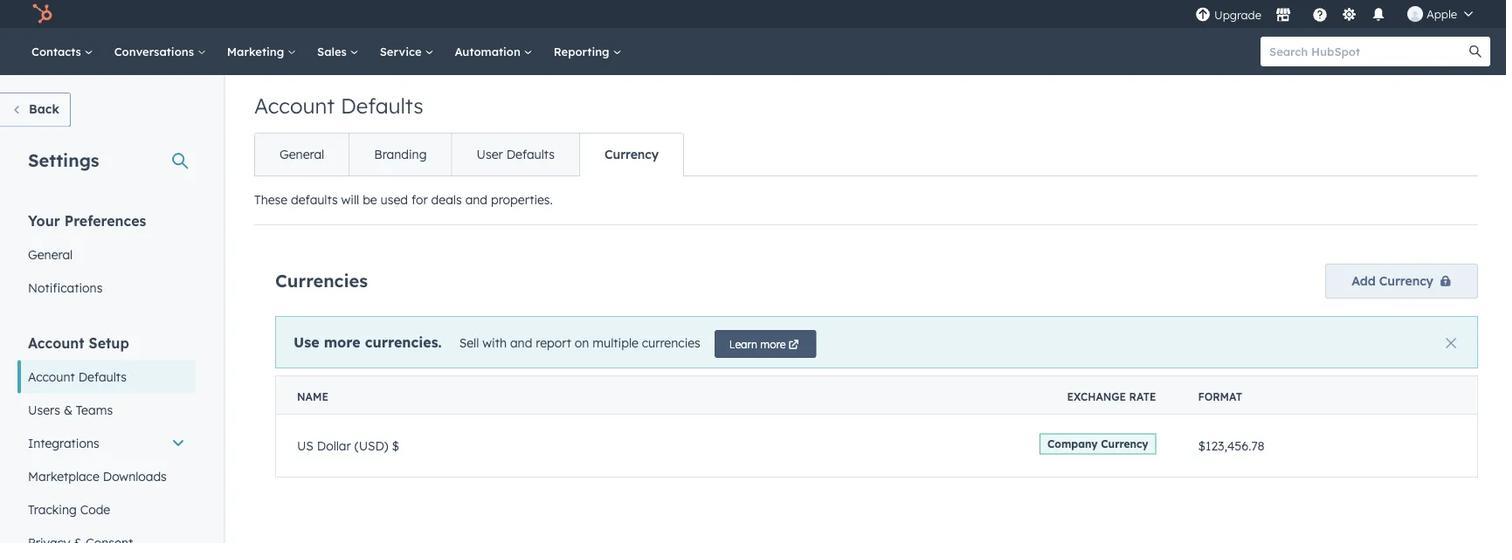 Task type: describe. For each thing, give the bounding box(es) containing it.
preferences
[[64, 212, 146, 229]]

2 vertical spatial account
[[28, 369, 75, 385]]

currency link
[[579, 134, 684, 176]]

company currency
[[1048, 438, 1149, 451]]

search image
[[1470, 45, 1482, 58]]

users & teams
[[28, 403, 113, 418]]

tracking code
[[28, 502, 110, 517]]

name
[[297, 391, 329, 404]]

0 vertical spatial defaults
[[341, 93, 424, 119]]

service link
[[369, 28, 444, 75]]

settings
[[28, 149, 99, 171]]

tracking code link
[[17, 493, 196, 527]]

menu containing apple
[[1194, 0, 1486, 28]]

teams
[[76, 403, 113, 418]]

currencies.
[[365, 334, 442, 351]]

integrations
[[28, 436, 99, 451]]

apple
[[1427, 7, 1458, 21]]

account for branding
[[254, 93, 335, 119]]

exchange
[[1068, 391, 1127, 404]]

sales
[[317, 44, 350, 59]]

marketing link
[[217, 28, 307, 75]]

be
[[363, 192, 377, 208]]

0 horizontal spatial and
[[466, 192, 488, 208]]

used
[[381, 192, 408, 208]]

branding link
[[349, 134, 451, 176]]

&
[[64, 403, 72, 418]]

integrations button
[[17, 427, 196, 460]]

apple button
[[1398, 0, 1484, 28]]

multiple
[[593, 335, 639, 351]]

tracking
[[28, 502, 77, 517]]

upgrade image
[[1196, 7, 1211, 23]]

setup
[[89, 334, 129, 352]]

$123,456.78
[[1199, 439, 1265, 454]]

account defaults inside "account defaults" link
[[28, 369, 127, 385]]

defaults for user defaults link
[[507, 147, 555, 162]]

sell
[[460, 335, 479, 351]]

currency for add currency
[[1380, 274, 1434, 289]]

learn more
[[730, 338, 786, 351]]

branding
[[374, 147, 427, 162]]

account setup element
[[17, 333, 196, 544]]

on
[[575, 335, 590, 351]]

settings link
[[1339, 5, 1361, 23]]

rate
[[1130, 391, 1157, 404]]

sales link
[[307, 28, 369, 75]]

account defaults link
[[17, 361, 196, 394]]

account for users & teams
[[28, 334, 84, 352]]

marketplaces image
[[1276, 8, 1292, 24]]

downloads
[[103, 469, 167, 484]]

defaults for "account defaults" link
[[78, 369, 127, 385]]

deals
[[431, 192, 462, 208]]

more for use
[[324, 334, 361, 351]]

us dollar (usd) $
[[297, 439, 399, 454]]

$
[[392, 439, 399, 454]]

help button
[[1306, 0, 1336, 28]]

conversations
[[114, 44, 197, 59]]

settings image
[[1342, 7, 1358, 23]]

conversations link
[[104, 28, 217, 75]]

currencies banner
[[275, 259, 1479, 299]]

hubspot link
[[21, 3, 66, 24]]

notifications
[[28, 280, 103, 295]]

back
[[29, 101, 59, 117]]

Search HubSpot search field
[[1261, 37, 1475, 66]]

dollar
[[317, 439, 351, 454]]

marketplaces button
[[1266, 0, 1302, 28]]



Task type: locate. For each thing, give the bounding box(es) containing it.
upgrade
[[1215, 8, 1262, 22]]

user
[[477, 147, 503, 162]]

account up users
[[28, 369, 75, 385]]

use
[[294, 334, 320, 351]]

1 horizontal spatial and
[[510, 335, 533, 351]]

2 vertical spatial defaults
[[78, 369, 127, 385]]

1 horizontal spatial general
[[280, 147, 324, 162]]

users & teams link
[[17, 394, 196, 427]]

general link for preferences
[[17, 238, 196, 271]]

general for your
[[28, 247, 73, 262]]

notifications button
[[1364, 0, 1394, 28]]

contacts link
[[21, 28, 104, 75]]

notifications link
[[17, 271, 196, 305]]

defaults
[[341, 93, 424, 119], [507, 147, 555, 162], [78, 369, 127, 385]]

company
[[1048, 438, 1098, 451]]

currency for company currency
[[1102, 438, 1149, 451]]

0 vertical spatial general link
[[255, 134, 349, 176]]

marketplace downloads link
[[17, 460, 196, 493]]

currency
[[605, 147, 659, 162], [1380, 274, 1434, 289], [1102, 438, 1149, 451]]

2 horizontal spatial currency
[[1380, 274, 1434, 289]]

0 horizontal spatial more
[[324, 334, 361, 351]]

add currency button
[[1326, 264, 1479, 299]]

these defaults will be used for deals and properties.
[[254, 192, 553, 208]]

your preferences element
[[17, 211, 196, 305]]

general link for defaults
[[255, 134, 349, 176]]

0 vertical spatial account
[[254, 93, 335, 119]]

1 vertical spatial defaults
[[507, 147, 555, 162]]

learn more link
[[715, 330, 817, 358]]

general up defaults
[[280, 147, 324, 162]]

account defaults down "account setup"
[[28, 369, 127, 385]]

and right "deals" at the left of the page
[[466, 192, 488, 208]]

these
[[254, 192, 288, 208]]

close image
[[1447, 338, 1457, 349]]

menu
[[1194, 0, 1486, 28]]

1 vertical spatial general
[[28, 247, 73, 262]]

1 vertical spatial general link
[[17, 238, 196, 271]]

users
[[28, 403, 60, 418]]

reporting
[[554, 44, 613, 59]]

properties.
[[491, 192, 553, 208]]

reporting link
[[543, 28, 632, 75]]

account setup
[[28, 334, 129, 352]]

your
[[28, 212, 60, 229]]

defaults inside "account setup" element
[[78, 369, 127, 385]]

0 horizontal spatial defaults
[[78, 369, 127, 385]]

defaults
[[291, 192, 338, 208]]

marketplace
[[28, 469, 100, 484]]

service
[[380, 44, 425, 59]]

general
[[280, 147, 324, 162], [28, 247, 73, 262]]

1 horizontal spatial defaults
[[341, 93, 424, 119]]

notifications image
[[1371, 8, 1387, 24]]

report
[[536, 335, 572, 351]]

0 vertical spatial currency
[[605, 147, 659, 162]]

more for learn
[[761, 338, 786, 351]]

defaults up branding
[[341, 93, 424, 119]]

0 horizontal spatial currency
[[605, 147, 659, 162]]

1 vertical spatial and
[[510, 335, 533, 351]]

bob builder image
[[1408, 6, 1424, 22]]

learn
[[730, 338, 758, 351]]

and
[[466, 192, 488, 208], [510, 335, 533, 351]]

will
[[341, 192, 359, 208]]

general link down the preferences
[[17, 238, 196, 271]]

automation link
[[444, 28, 543, 75]]

1 horizontal spatial currency
[[1102, 438, 1149, 451]]

1 horizontal spatial account defaults
[[254, 93, 424, 119]]

defaults up users & teams link
[[78, 369, 127, 385]]

marketing
[[227, 44, 288, 59]]

0 horizontal spatial general link
[[17, 238, 196, 271]]

navigation containing general
[[254, 133, 684, 177]]

1 vertical spatial account defaults
[[28, 369, 127, 385]]

search button
[[1461, 37, 1491, 66]]

us
[[297, 439, 314, 454]]

1 vertical spatial currency
[[1380, 274, 1434, 289]]

more right learn at the bottom
[[761, 338, 786, 351]]

your preferences
[[28, 212, 146, 229]]

code
[[80, 502, 110, 517]]

1 vertical spatial account
[[28, 334, 84, 352]]

help image
[[1313, 8, 1329, 24]]

currencies
[[642, 335, 701, 351]]

0 vertical spatial and
[[466, 192, 488, 208]]

general link up defaults
[[255, 134, 349, 176]]

0 horizontal spatial account defaults
[[28, 369, 127, 385]]

(usd)
[[355, 439, 389, 454]]

defaults right user
[[507, 147, 555, 162]]

general for account
[[280, 147, 324, 162]]

more
[[324, 334, 361, 351], [761, 338, 786, 351]]

0 horizontal spatial general
[[28, 247, 73, 262]]

account
[[254, 93, 335, 119], [28, 334, 84, 352], [28, 369, 75, 385]]

sell with and report on multiple currencies
[[460, 335, 701, 351]]

1 horizontal spatial more
[[761, 338, 786, 351]]

0 vertical spatial account defaults
[[254, 93, 424, 119]]

account defaults down sales link on the top of the page
[[254, 93, 424, 119]]

hubspot image
[[31, 3, 52, 24]]

navigation
[[254, 133, 684, 177]]

user defaults
[[477, 147, 555, 162]]

general down your
[[28, 247, 73, 262]]

and right with
[[510, 335, 533, 351]]

add currency
[[1352, 274, 1434, 289]]

general link
[[255, 134, 349, 176], [17, 238, 196, 271]]

marketplace downloads
[[28, 469, 167, 484]]

2 horizontal spatial defaults
[[507, 147, 555, 162]]

exchange rate
[[1068, 391, 1157, 404]]

currencies
[[275, 270, 368, 292]]

for
[[412, 192, 428, 208]]

account defaults
[[254, 93, 424, 119], [28, 369, 127, 385]]

and inside use more currencies. alert
[[510, 335, 533, 351]]

1 horizontal spatial general link
[[255, 134, 349, 176]]

user defaults link
[[451, 134, 579, 176]]

more right use
[[324, 334, 361, 351]]

account left setup
[[28, 334, 84, 352]]

use more currencies. alert
[[275, 316, 1479, 369]]

format
[[1199, 391, 1243, 404]]

general inside your preferences element
[[28, 247, 73, 262]]

contacts
[[31, 44, 85, 59]]

defaults inside navigation
[[507, 147, 555, 162]]

0 vertical spatial general
[[280, 147, 324, 162]]

use more currencies.
[[294, 334, 442, 351]]

automation
[[455, 44, 524, 59]]

add
[[1352, 274, 1376, 289]]

2 vertical spatial currency
[[1102, 438, 1149, 451]]

with
[[483, 335, 507, 351]]

back link
[[0, 93, 71, 127]]

currency inside button
[[1380, 274, 1434, 289]]

account down marketing link
[[254, 93, 335, 119]]



Task type: vqa. For each thing, say whether or not it's contained in the screenshot.
SEARCH HUBSPOT 'search box' at the top right of page
yes



